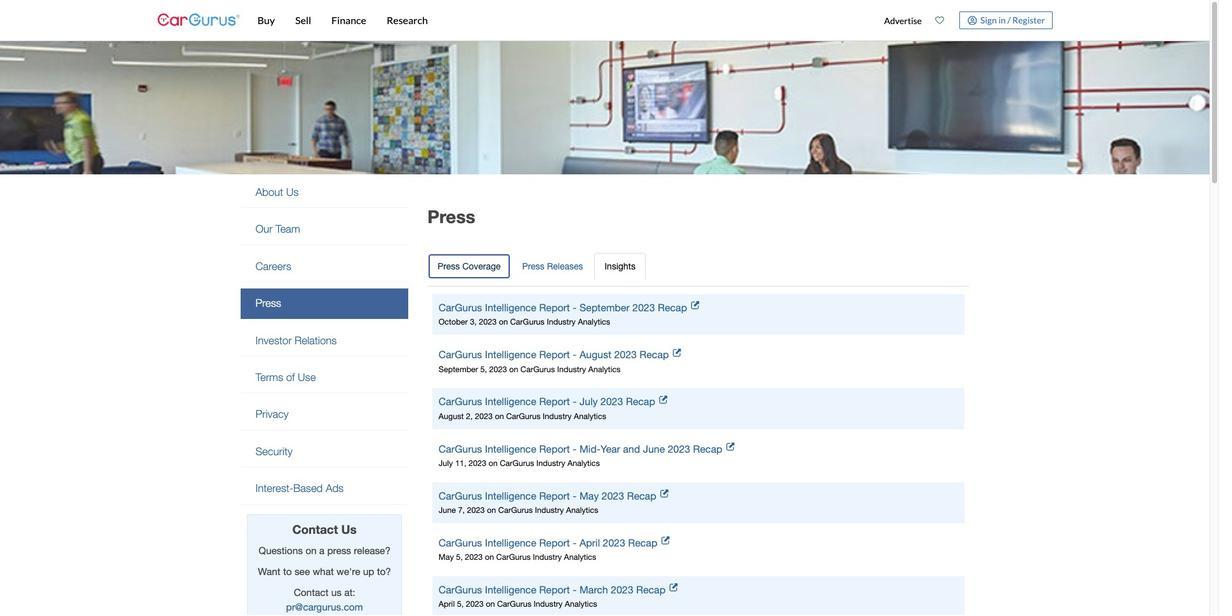 Task type: vqa. For each thing, say whether or not it's contained in the screenshot.


Task type: describe. For each thing, give the bounding box(es) containing it.
careers link
[[241, 252, 408, 282]]

september inside cargurus intelligence report - september 2023 recap link
[[580, 302, 630, 314]]

security
[[256, 446, 293, 458]]

0 vertical spatial august
[[580, 349, 611, 361]]

privacy
[[256, 409, 289, 421]]

0 vertical spatial june
[[643, 444, 665, 455]]

contact for us
[[294, 587, 329, 599]]

analytics for march
[[565, 600, 597, 610]]

contact us at: pr@cargurus.com
[[286, 587, 363, 613]]

insights link
[[594, 253, 646, 280]]

sign
[[980, 14, 997, 25]]

on for cargurus intelligence report - march 2023 recap
[[486, 600, 495, 610]]

intelligence for may
[[485, 491, 536, 502]]

cargurus up april 5, 2023 on cargurus industry analytics
[[439, 585, 482, 596]]

intelligence for march
[[485, 585, 536, 596]]

report for march
[[539, 585, 570, 596]]

up
[[363, 566, 374, 578]]

analytics for may
[[566, 506, 598, 516]]

mid-
[[580, 444, 601, 455]]

release?
[[354, 545, 390, 557]]

october
[[439, 318, 468, 327]]

about us link
[[241, 178, 408, 208]]

- for april
[[573, 538, 577, 549]]

advertise
[[884, 15, 922, 26]]

- for mid-
[[573, 444, 577, 455]]

interest-based ads
[[256, 483, 344, 495]]

research button
[[377, 0, 438, 41]]

press for press releases
[[522, 261, 545, 272]]

cargurus intelligence report - may 2023 recap link
[[439, 489, 958, 504]]

11,
[[455, 459, 466, 469]]

cargurus intelligence report - august 2023 recap
[[439, 349, 669, 361]]

industry for march
[[534, 600, 563, 610]]

1 horizontal spatial april
[[580, 538, 600, 549]]

contact us
[[292, 523, 357, 537]]

pr@cargurus.com link
[[286, 602, 363, 613]]

recap for cargurus intelligence report - april 2023 recap
[[628, 538, 657, 549]]

july 11, 2023 on cargurus industry analytics
[[439, 459, 600, 469]]

cargurus down october
[[439, 349, 482, 361]]

investor
[[256, 334, 292, 347]]

analytics for april
[[564, 553, 596, 563]]

press releases
[[522, 261, 583, 272]]

- for may
[[573, 491, 577, 502]]

recap for cargurus intelligence report - september 2023 recap
[[658, 302, 687, 314]]

0 horizontal spatial august
[[439, 412, 464, 421]]

investor relations
[[256, 334, 337, 347]]

cargurus logo homepage link link
[[157, 2, 240, 38]]

menu containing about us
[[241, 178, 408, 505]]

report for april
[[539, 538, 570, 549]]

sell button
[[285, 0, 321, 41]]

analytics for july
[[574, 412, 606, 421]]

menu bar containing buy
[[240, 0, 877, 41]]

contact for us
[[292, 523, 338, 537]]

sign in / register link
[[960, 11, 1053, 29]]

tab list containing press coverage
[[428, 250, 969, 287]]

sell
[[295, 14, 311, 26]]

in
[[999, 14, 1006, 25]]

intelligence for july
[[485, 397, 536, 408]]

press coverage link
[[428, 253, 511, 280]]

careers
[[256, 260, 291, 273]]

press for press 'link'
[[256, 297, 281, 310]]

cargurus down 7,
[[439, 538, 482, 549]]

cargurus intelligence report - march 2023 recap
[[439, 585, 666, 596]]

analytics for mid-
[[568, 459, 600, 469]]

recap for cargurus intelligence report - march 2023 recap
[[636, 585, 666, 596]]

/
[[1008, 14, 1011, 25]]

research
[[387, 14, 428, 26]]

ads
[[326, 483, 344, 495]]

analytics for august
[[588, 365, 621, 374]]

investor relations link
[[241, 326, 408, 356]]

cargurus up october
[[439, 302, 482, 314]]

team
[[276, 223, 300, 236]]

cargurus down cargurus intelligence report - july 2023 recap
[[506, 412, 541, 421]]

cargurus down cargurus intelligence report - may 2023 recap
[[498, 506, 533, 516]]

industry for april
[[533, 553, 562, 563]]

recap for cargurus intelligence report - august 2023 recap
[[640, 349, 669, 361]]

about us
[[256, 186, 299, 199]]

insights
[[605, 261, 636, 272]]

- for march
[[573, 585, 577, 596]]

5, for cargurus intelligence report - march 2023 recap
[[457, 600, 464, 610]]

cargurus down cargurus intelligence report - august 2023 recap
[[521, 365, 555, 374]]

cargurus intelligence report - may 2023 recap
[[439, 491, 656, 502]]

cargurus intelligence report - july 2023 recap link
[[439, 395, 958, 410]]

security link
[[241, 437, 408, 467]]

our
[[256, 223, 273, 236]]

cargurus intelligence report - september 2023 recap link
[[439, 301, 958, 316]]

saved cars image
[[935, 16, 944, 25]]

what
[[313, 566, 334, 578]]

intelligence for august
[[485, 349, 536, 361]]

of
[[286, 371, 295, 384]]

terms of use link
[[241, 363, 408, 393]]

press
[[327, 545, 351, 557]]

industry for july
[[543, 412, 572, 421]]

may inside cargurus intelligence report - may 2023 recap link
[[580, 491, 599, 502]]

coverage
[[462, 261, 501, 272]]

7,
[[458, 506, 465, 516]]

questions
[[259, 545, 303, 557]]

and
[[623, 444, 640, 455]]

on for cargurus intelligence report - april 2023 recap
[[485, 553, 494, 563]]

see
[[295, 566, 310, 578]]

to?
[[377, 566, 391, 578]]

at:
[[344, 587, 355, 599]]

us for contact us
[[341, 523, 357, 537]]

cargurus logo homepage link image
[[157, 2, 240, 38]]

report for may
[[539, 491, 570, 502]]

cargurus up cargurus intelligence report - may 2023 recap
[[500, 459, 534, 469]]

cargurus intelligence report - april 2023 recap link
[[439, 537, 958, 551]]

press up press coverage
[[428, 206, 475, 227]]

about
[[256, 186, 283, 199]]

privacy link
[[241, 400, 408, 430]]

june 7, 2023 on cargurus industry analytics
[[439, 506, 598, 516]]

press coverage
[[438, 261, 501, 272]]

pr@cargurus.com
[[286, 602, 363, 613]]

press link
[[241, 289, 408, 319]]

- for september
[[573, 302, 577, 314]]

year
[[601, 444, 620, 455]]

april 5, 2023 on cargurus industry analytics
[[439, 600, 597, 610]]

cargurus intelligence report - mid-year and june 2023 recap
[[439, 444, 722, 455]]

relations
[[295, 334, 337, 347]]

industry for august
[[557, 365, 586, 374]]



Task type: locate. For each thing, give the bounding box(es) containing it.
cargurus up 7,
[[439, 491, 482, 502]]

7 report from the top
[[539, 585, 570, 596]]

1 vertical spatial us
[[341, 523, 357, 537]]

industry down cargurus intelligence report - september 2023 recap
[[547, 318, 576, 327]]

on for cargurus intelligence report - september 2023 recap
[[499, 318, 508, 327]]

5 report from the top
[[539, 491, 570, 502]]

based
[[293, 483, 323, 495]]

may
[[580, 491, 599, 502], [439, 553, 454, 563]]

cargurus intelligence report - july 2023 recap
[[439, 397, 655, 408]]

2 report from the top
[[539, 349, 570, 361]]

we're
[[337, 566, 360, 578]]

on right 2,
[[495, 412, 504, 421]]

intelligence up june 7, 2023 on cargurus industry analytics
[[485, 491, 536, 502]]

contact
[[292, 523, 338, 537], [294, 587, 329, 599]]

1 horizontal spatial july
[[580, 397, 598, 408]]

1 horizontal spatial june
[[643, 444, 665, 455]]

cargurus intelligence report - april 2023 recap
[[439, 538, 657, 549]]

2 intelligence from the top
[[485, 349, 536, 361]]

interest-based ads link
[[241, 474, 408, 505]]

july up mid-
[[580, 397, 598, 408]]

register
[[1013, 14, 1045, 25]]

- for july
[[573, 397, 577, 408]]

on for cargurus intelligence report - mid-year and june 2023 recap
[[489, 459, 498, 469]]

march
[[580, 585, 608, 596]]

august down cargurus intelligence report - september 2023 recap
[[580, 349, 611, 361]]

5, for cargurus intelligence report - april 2023 recap
[[456, 553, 463, 563]]

6 - from the top
[[573, 538, 577, 549]]

finance
[[331, 14, 366, 26]]

- up september 5, 2023 on cargurus industry analytics
[[573, 349, 577, 361]]

menu bar
[[240, 0, 877, 41]]

terms of use
[[256, 371, 316, 384]]

7 - from the top
[[573, 585, 577, 596]]

5,
[[480, 365, 487, 374], [456, 553, 463, 563], [457, 600, 464, 610]]

report up august 2, 2023 on cargurus industry analytics at the left bottom of the page
[[539, 397, 570, 408]]

3 - from the top
[[573, 397, 577, 408]]

1 vertical spatial contact
[[294, 587, 329, 599]]

1 horizontal spatial may
[[580, 491, 599, 502]]

us for about us
[[286, 186, 299, 199]]

october 3, 2023 on cargurus industry analytics
[[439, 318, 610, 327]]

5 intelligence from the top
[[485, 491, 536, 502]]

september 5, 2023 on cargurus industry analytics
[[439, 365, 621, 374]]

report left march
[[539, 585, 570, 596]]

our team link
[[241, 215, 408, 245]]

august 2, 2023 on cargurus industry analytics
[[439, 412, 606, 421]]

1 vertical spatial may
[[439, 553, 454, 563]]

june
[[643, 444, 665, 455], [439, 506, 456, 516]]

releases
[[547, 261, 583, 272]]

report up may 5, 2023 on cargurus industry analytics at left
[[539, 538, 570, 549]]

analytics for september
[[578, 318, 610, 327]]

0 horizontal spatial june
[[439, 506, 456, 516]]

report up october 3, 2023 on cargurus industry analytics
[[539, 302, 570, 314]]

intelligence up august 2, 2023 on cargurus industry analytics at the left bottom of the page
[[485, 397, 536, 408]]

press
[[428, 206, 475, 227], [438, 261, 460, 272], [522, 261, 545, 272], [256, 297, 281, 310]]

0 vertical spatial menu
[[877, 3, 1053, 38]]

june left 7,
[[439, 506, 456, 516]]

analytics down march
[[565, 600, 597, 610]]

report for september
[[539, 302, 570, 314]]

- up cargurus intelligence report - march 2023 recap
[[573, 538, 577, 549]]

us
[[331, 587, 342, 599]]

sign in / register
[[980, 14, 1045, 25]]

2023
[[633, 302, 655, 314], [479, 318, 497, 327], [614, 349, 637, 361], [489, 365, 507, 374], [601, 397, 623, 408], [475, 412, 493, 421], [668, 444, 690, 455], [469, 459, 486, 469], [602, 491, 624, 502], [467, 506, 485, 516], [603, 538, 625, 549], [465, 553, 483, 563], [611, 585, 633, 596], [466, 600, 484, 610]]

industry down cargurus intelligence report - july 2023 recap
[[543, 412, 572, 421]]

recap for cargurus intelligence report - july 2023 recap
[[626, 397, 655, 408]]

intelligence up september 5, 2023 on cargurus industry analytics
[[485, 349, 536, 361]]

report up september 5, 2023 on cargurus industry analytics
[[539, 349, 570, 361]]

1 horizontal spatial menu
[[877, 3, 1053, 38]]

tab list
[[428, 250, 969, 287]]

our team
[[256, 223, 300, 236]]

press left releases
[[522, 261, 545, 272]]

september
[[580, 302, 630, 314], [439, 365, 478, 374]]

intelligence for april
[[485, 538, 536, 549]]

cargurus
[[439, 302, 482, 314], [510, 318, 545, 327], [439, 349, 482, 361], [521, 365, 555, 374], [439, 397, 482, 408], [506, 412, 541, 421], [439, 444, 482, 455], [500, 459, 534, 469], [439, 491, 482, 502], [498, 506, 533, 516], [439, 538, 482, 549], [496, 553, 531, 563], [439, 585, 482, 596], [497, 600, 532, 610]]

0 horizontal spatial menu
[[241, 178, 408, 505]]

contact up the a
[[292, 523, 338, 537]]

want
[[258, 566, 280, 578]]

2 - from the top
[[573, 349, 577, 361]]

0 vertical spatial september
[[580, 302, 630, 314]]

may 5, 2023 on cargurus industry analytics
[[439, 553, 596, 563]]

on
[[499, 318, 508, 327], [509, 365, 518, 374], [495, 412, 504, 421], [489, 459, 498, 469], [487, 506, 496, 516], [306, 545, 317, 557], [485, 553, 494, 563], [486, 600, 495, 610]]

user icon image
[[968, 16, 977, 25]]

cargurus up 2,
[[439, 397, 482, 408]]

- up cargurus intelligence report - mid-year and june 2023 recap
[[573, 397, 577, 408]]

industry up cargurus intelligence report - may 2023 recap
[[536, 459, 565, 469]]

0 vertical spatial us
[[286, 186, 299, 199]]

industry down cargurus intelligence report - april 2023 recap on the bottom of page
[[533, 553, 562, 563]]

interest-
[[256, 483, 293, 495]]

analytics down cargurus intelligence report - april 2023 recap on the bottom of page
[[564, 553, 596, 563]]

1 intelligence from the top
[[485, 302, 536, 314]]

analytics down cargurus intelligence report - may 2023 recap
[[566, 506, 598, 516]]

1 vertical spatial june
[[439, 506, 456, 516]]

- down cargurus intelligence report - mid-year and june 2023 recap
[[573, 491, 577, 502]]

on for cargurus intelligence report - may 2023 recap
[[487, 506, 496, 516]]

industry for may
[[535, 506, 564, 516]]

report for august
[[539, 349, 570, 361]]

press releases link
[[512, 253, 593, 280]]

intelligence up may 5, 2023 on cargurus industry analytics at left
[[485, 538, 536, 549]]

use
[[298, 371, 316, 384]]

industry down cargurus intelligence report - august 2023 recap
[[557, 365, 586, 374]]

us
[[286, 186, 299, 199], [341, 523, 357, 537]]

- for august
[[573, 349, 577, 361]]

1 vertical spatial july
[[439, 459, 453, 469]]

1 report from the top
[[539, 302, 570, 314]]

cargurus intelligence report - mid-year and june 2023 recap link
[[439, 442, 958, 457]]

3 report from the top
[[539, 397, 570, 408]]

terms
[[256, 371, 283, 384]]

cargurus down cargurus intelligence report - september 2023 recap
[[510, 318, 545, 327]]

4 intelligence from the top
[[485, 444, 536, 455]]

1 horizontal spatial us
[[341, 523, 357, 537]]

analytics
[[578, 318, 610, 327], [588, 365, 621, 374], [574, 412, 606, 421], [568, 459, 600, 469], [566, 506, 598, 516], [564, 553, 596, 563], [565, 600, 597, 610]]

analytics down cargurus intelligence report - mid-year and june 2023 recap
[[568, 459, 600, 469]]

recap for cargurus intelligence report - may 2023 recap
[[627, 491, 656, 502]]

press down careers
[[256, 297, 281, 310]]

2,
[[466, 412, 473, 421]]

4 report from the top
[[539, 444, 570, 455]]

3 intelligence from the top
[[485, 397, 536, 408]]

0 horizontal spatial april
[[439, 600, 455, 610]]

august
[[580, 349, 611, 361], [439, 412, 464, 421]]

1 vertical spatial menu
[[241, 178, 408, 505]]

want to see what we're up to?
[[258, 566, 391, 578]]

1 vertical spatial 5,
[[456, 553, 463, 563]]

recap
[[658, 302, 687, 314], [640, 349, 669, 361], [626, 397, 655, 408], [693, 444, 722, 455], [627, 491, 656, 502], [628, 538, 657, 549], [636, 585, 666, 596]]

0 horizontal spatial us
[[286, 186, 299, 199]]

on right '11,'
[[489, 459, 498, 469]]

advertise link
[[877, 3, 929, 38]]

5 - from the top
[[573, 491, 577, 502]]

on down cargurus intelligence report - august 2023 recap
[[509, 365, 518, 374]]

menu containing sign in / register
[[877, 3, 1053, 38]]

industry down cargurus intelligence report - march 2023 recap
[[534, 600, 563, 610]]

0 horizontal spatial september
[[439, 365, 478, 374]]

press inside 'link'
[[256, 297, 281, 310]]

3,
[[470, 318, 477, 327]]

questions on a press release?
[[259, 545, 390, 557]]

finance button
[[321, 0, 377, 41]]

analytics down cargurus intelligence report - september 2023 recap
[[578, 318, 610, 327]]

april
[[580, 538, 600, 549], [439, 600, 455, 610]]

0 vertical spatial 5,
[[480, 365, 487, 374]]

industry
[[547, 318, 576, 327], [557, 365, 586, 374], [543, 412, 572, 421], [536, 459, 565, 469], [535, 506, 564, 516], [533, 553, 562, 563], [534, 600, 563, 610]]

intelligence
[[485, 302, 536, 314], [485, 349, 536, 361], [485, 397, 536, 408], [485, 444, 536, 455], [485, 491, 536, 502], [485, 538, 536, 549], [485, 585, 536, 596]]

july left '11,'
[[439, 459, 453, 469]]

4 - from the top
[[573, 444, 577, 455]]

september down "insights"
[[580, 302, 630, 314]]

contact up pr@cargurus.com link
[[294, 587, 329, 599]]

1 vertical spatial september
[[439, 365, 478, 374]]

intelligence up october 3, 2023 on cargurus industry analytics
[[485, 302, 536, 314]]

buy
[[257, 14, 275, 26]]

report left mid-
[[539, 444, 570, 455]]

intelligence up july 11, 2023 on cargurus industry analytics
[[485, 444, 536, 455]]

cargurus intelligence report - august 2023 recap link
[[439, 348, 958, 363]]

0 vertical spatial may
[[580, 491, 599, 502]]

us up press
[[341, 523, 357, 537]]

0 horizontal spatial may
[[439, 553, 454, 563]]

cargurus intelligence report - september 2023 recap
[[439, 302, 687, 314]]

report for mid-
[[539, 444, 570, 455]]

report for july
[[539, 397, 570, 408]]

6 intelligence from the top
[[485, 538, 536, 549]]

analytics up mid-
[[574, 412, 606, 421]]

0 vertical spatial july
[[580, 397, 598, 408]]

0 vertical spatial contact
[[292, 523, 338, 537]]

on down may 5, 2023 on cargurus industry analytics at left
[[486, 600, 495, 610]]

2 vertical spatial 5,
[[457, 600, 464, 610]]

analytics down cargurus intelligence report - august 2023 recap
[[588, 365, 621, 374]]

0 horizontal spatial july
[[439, 459, 453, 469]]

to
[[283, 566, 292, 578]]

report up june 7, 2023 on cargurus industry analytics
[[539, 491, 570, 502]]

1 horizontal spatial september
[[580, 302, 630, 314]]

cargurus up '11,'
[[439, 444, 482, 455]]

1 - from the top
[[573, 302, 577, 314]]

intelligence for september
[[485, 302, 536, 314]]

on right 7,
[[487, 506, 496, 516]]

contact inside contact us at: pr@cargurus.com
[[294, 587, 329, 599]]

june right the and
[[643, 444, 665, 455]]

on left the a
[[306, 545, 317, 557]]

press for press coverage
[[438, 261, 460, 272]]

6 report from the top
[[539, 538, 570, 549]]

cargurus intelligence report - march 2023 recap link
[[439, 584, 958, 598]]

on up april 5, 2023 on cargurus industry analytics
[[485, 553, 494, 563]]

on for cargurus intelligence report - july 2023 recap
[[495, 412, 504, 421]]

1 vertical spatial april
[[439, 600, 455, 610]]

5, for cargurus intelligence report - august 2023 recap
[[480, 365, 487, 374]]

press left the coverage
[[438, 261, 460, 272]]

intelligence for mid-
[[485, 444, 536, 455]]

cargurus down cargurus intelligence report - march 2023 recap
[[497, 600, 532, 610]]

7 intelligence from the top
[[485, 585, 536, 596]]

industry for september
[[547, 318, 576, 327]]

1 vertical spatial august
[[439, 412, 464, 421]]

intelligence up april 5, 2023 on cargurus industry analytics
[[485, 585, 536, 596]]

report
[[539, 302, 570, 314], [539, 349, 570, 361], [539, 397, 570, 408], [539, 444, 570, 455], [539, 491, 570, 502], [539, 538, 570, 549], [539, 585, 570, 596]]

- left march
[[573, 585, 577, 596]]

industry down cargurus intelligence report - may 2023 recap
[[535, 506, 564, 516]]

buy button
[[247, 0, 285, 41]]

august left 2,
[[439, 412, 464, 421]]

on for cargurus intelligence report - august 2023 recap
[[509, 365, 518, 374]]

us right about
[[286, 186, 299, 199]]

on right 3,
[[499, 318, 508, 327]]

- down releases
[[573, 302, 577, 314]]

1 horizontal spatial august
[[580, 349, 611, 361]]

- left mid-
[[573, 444, 577, 455]]

0 vertical spatial april
[[580, 538, 600, 549]]

menu
[[877, 3, 1053, 38], [241, 178, 408, 505]]

cargurus down cargurus intelligence report - april 2023 recap on the bottom of page
[[496, 553, 531, 563]]

september down october
[[439, 365, 478, 374]]

industry for mid-
[[536, 459, 565, 469]]

july inside cargurus intelligence report - july 2023 recap link
[[580, 397, 598, 408]]

a
[[319, 545, 325, 557]]



